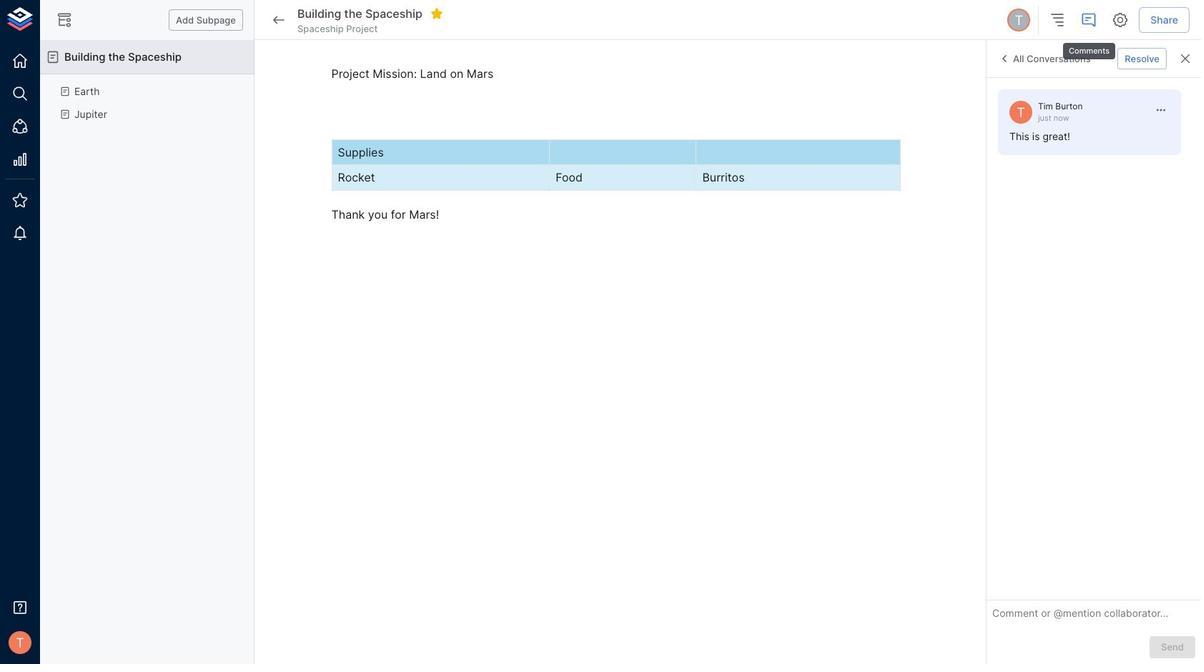 Task type: locate. For each thing, give the bounding box(es) containing it.
settings image
[[1113, 11, 1130, 29]]

tooltip
[[1062, 33, 1117, 61]]

go back image
[[270, 11, 288, 29]]



Task type: describe. For each thing, give the bounding box(es) containing it.
Comment or @mention collaborator... text field
[[993, 607, 1196, 625]]

hide wiki image
[[56, 11, 73, 29]]

remove favorite image
[[431, 7, 443, 20]]

comments image
[[1081, 11, 1098, 29]]

table of contents image
[[1050, 11, 1067, 29]]



Task type: vqa. For each thing, say whether or not it's contained in the screenshot.
tooltip
yes



